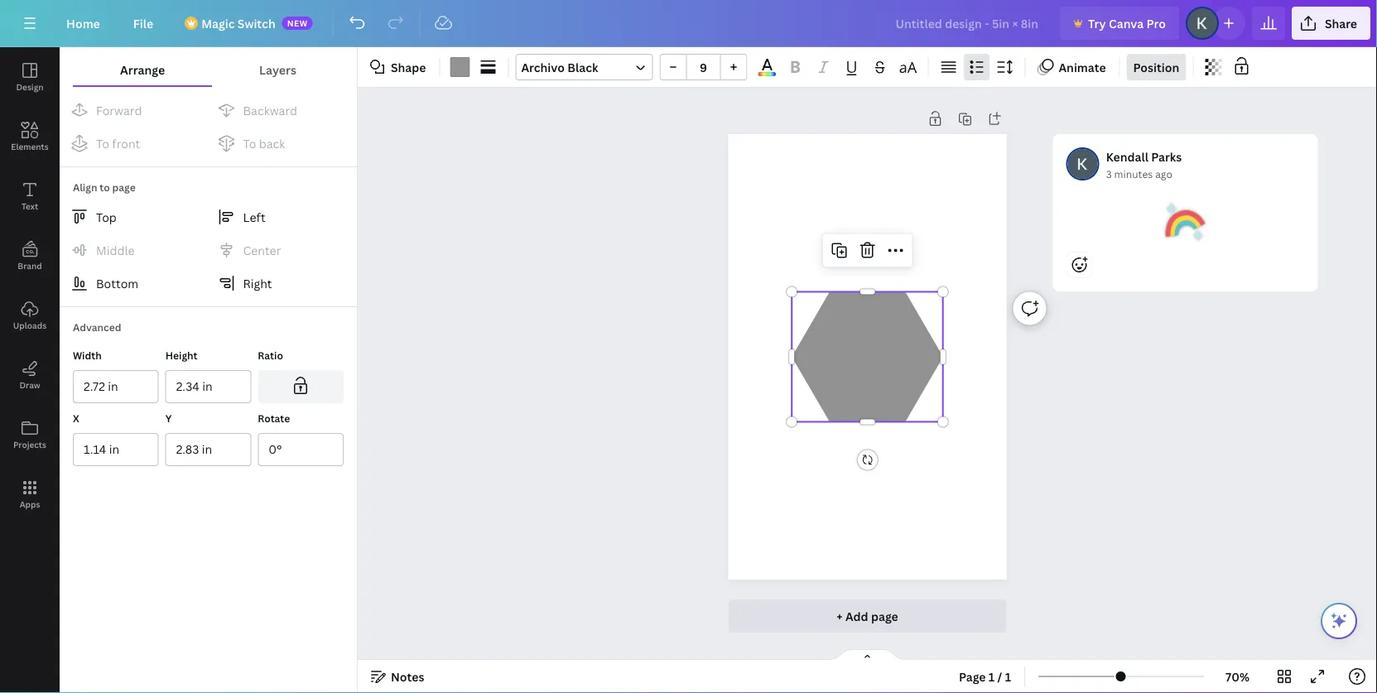 Task type: describe. For each thing, give the bounding box(es) containing it.
magic
[[201, 15, 235, 31]]

minutes
[[1115, 167, 1153, 181]]

70% button
[[1211, 664, 1265, 690]]

uploads button
[[0, 286, 60, 345]]

2 1 from the left
[[1006, 669, 1012, 685]]

arrange button
[[73, 54, 212, 85]]

X text field
[[84, 434, 148, 466]]

try canva pro button
[[1061, 7, 1180, 40]]

Y text field
[[176, 434, 241, 466]]

bottom button
[[63, 267, 205, 300]]

ago
[[1156, 167, 1173, 181]]

3
[[1107, 167, 1112, 181]]

to for to front
[[96, 135, 109, 151]]

position button
[[1127, 54, 1187, 80]]

draw
[[19, 379, 40, 391]]

width
[[73, 348, 102, 362]]

backward button
[[210, 94, 352, 127]]

projects
[[13, 439, 46, 450]]

to for to back
[[243, 135, 256, 151]]

position
[[1134, 59, 1180, 75]]

kendall parks list
[[1054, 134, 1325, 345]]

design button
[[0, 47, 60, 107]]

share button
[[1292, 7, 1371, 40]]

parks
[[1152, 149, 1182, 164]]

align
[[73, 180, 97, 194]]

uploads
[[13, 320, 47, 331]]

animate button
[[1033, 54, 1113, 80]]

black
[[568, 59, 599, 75]]

to
[[100, 180, 110, 194]]

notes
[[391, 669, 425, 685]]

left
[[243, 209, 266, 225]]

add
[[846, 609, 869, 624]]

home
[[66, 15, 100, 31]]

Rotate text field
[[269, 434, 333, 466]]

file
[[133, 15, 153, 31]]

text
[[21, 200, 38, 212]]

archivo black
[[521, 59, 599, 75]]

text button
[[0, 167, 60, 226]]

shape
[[391, 59, 426, 75]]

+ add page button
[[729, 600, 1007, 633]]

switch
[[238, 15, 276, 31]]

backward
[[243, 102, 297, 118]]

projects button
[[0, 405, 60, 465]]

forward
[[96, 102, 142, 118]]

magic switch
[[201, 15, 276, 31]]

apps
[[20, 499, 40, 510]]

canva assistant image
[[1330, 611, 1350, 631]]

/
[[998, 669, 1003, 685]]

Design title text field
[[883, 7, 1054, 40]]

page 1 / 1
[[959, 669, 1012, 685]]

x
[[73, 411, 79, 425]]

file button
[[120, 7, 167, 40]]

arrange
[[120, 62, 165, 77]]



Task type: locate. For each thing, give the bounding box(es) containing it.
top button
[[63, 200, 205, 234]]

1 right /
[[1006, 669, 1012, 685]]

page
[[112, 180, 136, 194], [872, 609, 899, 624]]

ratio
[[258, 348, 283, 362]]

0 horizontal spatial 1
[[989, 669, 995, 685]]

layers
[[259, 62, 297, 77]]

to front button
[[63, 127, 205, 160]]

group
[[660, 54, 748, 80]]

main menu bar
[[0, 0, 1378, 47]]

1 to from the left
[[96, 135, 109, 151]]

right
[[243, 275, 272, 291]]

Height text field
[[176, 371, 241, 403]]

align to page
[[73, 180, 136, 194]]

archivo
[[521, 59, 565, 75]]

layers button
[[212, 54, 344, 85]]

– – number field
[[692, 59, 715, 75]]

to
[[96, 135, 109, 151], [243, 135, 256, 151]]

2 to from the left
[[243, 135, 256, 151]]

1 horizontal spatial 1
[[1006, 669, 1012, 685]]

Width text field
[[84, 371, 148, 403]]

to left back
[[243, 135, 256, 151]]

try
[[1089, 15, 1107, 31]]

1 1 from the left
[[989, 669, 995, 685]]

notes button
[[365, 664, 431, 690]]

page for + add page
[[872, 609, 899, 624]]

y
[[165, 411, 172, 425]]

left button
[[210, 200, 352, 234]]

forward button
[[63, 94, 205, 127]]

share
[[1325, 15, 1358, 31]]

middle button
[[63, 234, 205, 267]]

middle
[[96, 242, 135, 258]]

elements
[[11, 141, 49, 152]]

bottom
[[96, 275, 139, 291]]

show pages image
[[828, 649, 908, 662]]

elements button
[[0, 107, 60, 167]]

to back
[[243, 135, 285, 151]]

70%
[[1226, 669, 1250, 685]]

animate
[[1059, 59, 1106, 75]]

kendall parks 3 minutes ago
[[1107, 149, 1182, 181]]

center button
[[210, 234, 352, 267]]

brand
[[18, 260, 42, 271]]

1 horizontal spatial page
[[872, 609, 899, 624]]

1 horizontal spatial to
[[243, 135, 256, 151]]

try canva pro
[[1089, 15, 1166, 31]]

to left front at the left
[[96, 135, 109, 151]]

0 horizontal spatial page
[[112, 180, 136, 194]]

back
[[259, 135, 285, 151]]

to inside button
[[96, 135, 109, 151]]

kendall
[[1107, 149, 1149, 164]]

canva
[[1109, 15, 1144, 31]]

list containing forward
[[60, 94, 357, 160]]

front
[[112, 135, 140, 151]]

expressing gratitude image
[[1166, 202, 1206, 242]]

home link
[[53, 7, 113, 40]]

archivo black button
[[516, 54, 653, 80]]

page for align to page
[[112, 180, 136, 194]]

color range image
[[759, 72, 777, 76]]

1 left /
[[989, 669, 995, 685]]

shape button
[[365, 54, 433, 80]]

1 vertical spatial page
[[872, 609, 899, 624]]

align to page list
[[60, 200, 357, 300]]

page right add
[[872, 609, 899, 624]]

rotate
[[258, 411, 290, 425]]

0 horizontal spatial to
[[96, 135, 109, 151]]

brand button
[[0, 226, 60, 286]]

+
[[837, 609, 843, 624]]

#919191 image
[[450, 57, 470, 77], [450, 57, 470, 77]]

to inside button
[[243, 135, 256, 151]]

to front
[[96, 135, 140, 151]]

center
[[243, 242, 281, 258]]

new
[[287, 17, 308, 29]]

+ add page
[[837, 609, 899, 624]]

right button
[[210, 267, 352, 300]]

advanced
[[73, 320, 121, 334]]

design
[[16, 81, 44, 92]]

apps button
[[0, 465, 60, 524]]

draw button
[[0, 345, 60, 405]]

top
[[96, 209, 117, 225]]

1
[[989, 669, 995, 685], [1006, 669, 1012, 685]]

to back button
[[210, 127, 352, 160]]

pro
[[1147, 15, 1166, 31]]

page inside the + add page button
[[872, 609, 899, 624]]

side panel tab list
[[0, 47, 60, 524]]

page right to
[[112, 180, 136, 194]]

list
[[60, 94, 357, 160]]

height
[[165, 348, 198, 362]]

0 vertical spatial page
[[112, 180, 136, 194]]

page
[[959, 669, 986, 685]]



Task type: vqa. For each thing, say whether or not it's contained in the screenshot.
Search elements search field
no



